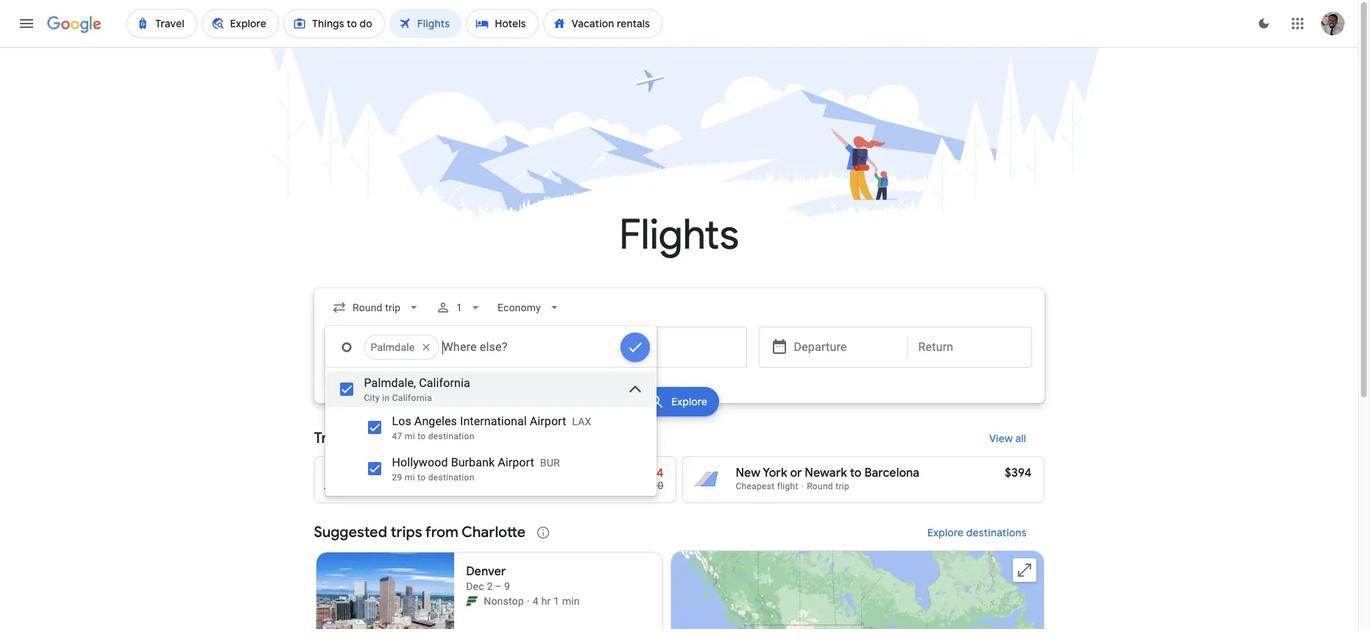 Task type: locate. For each thing, give the bounding box(es) containing it.
tracked prices
[[314, 429, 414, 448]]

2 round trip from the left
[[807, 481, 850, 492]]

burbank
[[451, 456, 495, 470]]

new up cheapest
[[736, 466, 761, 481]]

new for new york to barcelona
[[368, 466, 393, 481]]

destination down angeles
[[428, 431, 475, 442]]

1 inside suggested trips from charlotte region
[[554, 596, 559, 607]]

1 vertical spatial airport
[[498, 456, 534, 470]]

airport left the bur
[[498, 456, 534, 470]]

1 horizontal spatial  image
[[801, 481, 804, 492]]

 image
[[801, 481, 804, 492], [527, 594, 530, 609]]

mi
[[405, 431, 415, 442], [405, 473, 415, 483]]

None field
[[326, 294, 427, 321], [492, 294, 567, 321], [326, 294, 427, 321], [492, 294, 567, 321]]

barcelona right newark
[[865, 466, 920, 481]]

barcelona
[[437, 466, 492, 481], [865, 466, 920, 481]]

destination
[[428, 431, 475, 442], [428, 473, 475, 483]]

0 vertical spatial  image
[[801, 481, 804, 492]]

angeles
[[414, 414, 457, 428]]

explore button
[[639, 387, 719, 417]]

cheapest flight
[[736, 481, 799, 492]]

Return text field
[[918, 328, 1020, 367]]

los angeles international airport lax 47 mi to destination
[[392, 414, 592, 442]]

1 up where
[[456, 302, 462, 314]]

$394 for $394
[[1005, 466, 1032, 481]]

list box
[[326, 368, 656, 495]]

4
[[533, 596, 539, 607]]

0 horizontal spatial round
[[399, 481, 426, 492]]

1 horizontal spatial $394
[[1005, 466, 1032, 481]]

0 horizontal spatial new
[[368, 466, 393, 481]]

1 horizontal spatial round
[[807, 481, 833, 492]]

where else?
[[443, 340, 508, 354]]

explore
[[671, 395, 708, 409], [927, 526, 964, 540]]

or
[[790, 466, 802, 481]]

round trip
[[399, 481, 442, 492], [807, 481, 850, 492]]

1 vertical spatial explore
[[927, 526, 964, 540]]

where
[[443, 340, 477, 354]]

in
[[382, 393, 390, 403]]

cheapest
[[736, 481, 775, 492]]

1 vertical spatial 1
[[554, 596, 559, 607]]

destination down burbank
[[428, 473, 475, 483]]

0 horizontal spatial 1
[[456, 302, 462, 314]]

round
[[399, 481, 426, 492], [807, 481, 833, 492]]

1 horizontal spatial york
[[763, 466, 787, 481]]

1 horizontal spatial round trip
[[807, 481, 850, 492]]

0 vertical spatial destination
[[428, 431, 475, 442]]

hollywood
[[392, 456, 448, 470]]

Flight search field
[[302, 289, 1056, 496]]

list box containing palmdale, california
[[326, 368, 656, 495]]

1
[[456, 302, 462, 314], [554, 596, 559, 607]]

palmdale, california city in california
[[364, 376, 470, 403]]

york
[[395, 466, 419, 481], [763, 466, 787, 481]]

new for new york or newark to barcelona
[[736, 466, 761, 481]]

to down angeles
[[418, 431, 426, 442]]

palmdale
[[371, 342, 415, 353]]

0 vertical spatial 1
[[456, 302, 462, 314]]

$390
[[640, 480, 664, 492]]

new
[[368, 466, 393, 481], [736, 466, 761, 481]]

2 york from the left
[[763, 466, 787, 481]]

1 mi from the top
[[405, 431, 415, 442]]

change appearance image
[[1246, 6, 1282, 41]]

round trip down new york or newark to barcelona
[[807, 481, 850, 492]]

0 horizontal spatial explore
[[671, 395, 708, 409]]

1 destination from the top
[[428, 431, 475, 442]]

round down newark
[[807, 481, 833, 492]]

mi right 47
[[405, 431, 415, 442]]

airport left lax
[[530, 414, 566, 428]]

explore left "destinations"
[[927, 526, 964, 540]]

new york or newark to barcelona
[[736, 466, 920, 481]]

explore for explore
[[671, 395, 708, 409]]

1 vertical spatial  image
[[527, 594, 530, 609]]

2 trip from the left
[[836, 481, 850, 492]]

where else? list box
[[364, 330, 617, 365]]

view all
[[990, 432, 1027, 445]]

explore inside button
[[927, 526, 964, 540]]

california
[[419, 376, 470, 390], [392, 393, 432, 403]]

trip down "new york to barcelona"
[[428, 481, 442, 492]]

round down "new york to barcelona"
[[399, 481, 426, 492]]

0 vertical spatial airport
[[530, 414, 566, 428]]

prices
[[372, 429, 414, 448]]

0 vertical spatial mi
[[405, 431, 415, 442]]

view
[[990, 432, 1013, 445]]

to
[[418, 431, 426, 442], [422, 466, 434, 481], [850, 466, 862, 481], [418, 473, 426, 483]]

york up cheapest flight at bottom right
[[763, 466, 787, 481]]

1 horizontal spatial explore
[[927, 526, 964, 540]]

round trip down "new york to barcelona"
[[399, 481, 442, 492]]

 image left 4
[[527, 594, 530, 609]]

airport
[[530, 414, 566, 428], [498, 456, 534, 470]]

barcelona down los angeles international airport lax 47 mi to destination
[[437, 466, 492, 481]]

trips
[[391, 523, 422, 542]]

1 horizontal spatial trip
[[836, 481, 850, 492]]

suggested trips from charlotte
[[314, 523, 526, 542]]

1 trip from the left
[[428, 481, 442, 492]]

york for to
[[395, 466, 419, 481]]

0 horizontal spatial trip
[[428, 481, 442, 492]]

0 horizontal spatial barcelona
[[437, 466, 492, 481]]

0 horizontal spatial york
[[395, 466, 419, 481]]

1 vertical spatial mi
[[405, 473, 415, 483]]

4 hr 1 min
[[533, 596, 580, 607]]

explore inside button
[[671, 395, 708, 409]]

destination inside hollywood burbank airport bur 29 mi to destination
[[428, 473, 475, 483]]

suggested
[[314, 523, 387, 542]]

2 destination from the top
[[428, 473, 475, 483]]

dec
[[466, 581, 484, 593]]

explore right toggle nearby airports for palmdale, california image
[[671, 395, 708, 409]]

0 horizontal spatial round trip
[[399, 481, 442, 492]]

to down the hollywood
[[418, 473, 426, 483]]

0 horizontal spatial  image
[[527, 594, 530, 609]]

newark
[[805, 466, 847, 481]]

0 vertical spatial explore
[[671, 395, 708, 409]]

1 horizontal spatial 1
[[554, 596, 559, 607]]

palmdale,
[[364, 376, 416, 390]]

2 new from the left
[[736, 466, 761, 481]]

california up the los
[[392, 393, 432, 403]]

1 right hr
[[554, 596, 559, 607]]

2 mi from the top
[[405, 473, 415, 483]]

palmdale option
[[364, 330, 439, 365]]

$394 $390
[[637, 466, 664, 492]]

california down where
[[419, 376, 470, 390]]

0 horizontal spatial $394
[[637, 466, 664, 481]]

1 $394 from the left
[[637, 466, 664, 481]]

394 US dollars text field
[[1005, 466, 1032, 481]]

mi right 29
[[405, 473, 415, 483]]

$394
[[637, 466, 664, 481], [1005, 466, 1032, 481]]

 image down or
[[801, 481, 804, 492]]

new up iberia
[[368, 466, 393, 481]]

1 new from the left
[[368, 466, 393, 481]]

Departure text field
[[794, 328, 896, 367]]

airport inside los angeles international airport lax 47 mi to destination
[[530, 414, 566, 428]]

trip
[[428, 481, 442, 492], [836, 481, 850, 492]]

york down prices
[[395, 466, 419, 481]]

2 barcelona from the left
[[865, 466, 920, 481]]

trip down new york or newark to barcelona
[[836, 481, 850, 492]]

2 $394 from the left
[[1005, 466, 1032, 481]]

hollywood burbank airport bur 29 mi to destination
[[392, 456, 560, 483]]

1 york from the left
[[395, 466, 419, 481]]

frontier image
[[466, 596, 478, 607]]

1 horizontal spatial barcelona
[[865, 466, 920, 481]]

1 horizontal spatial new
[[736, 466, 761, 481]]

1 vertical spatial destination
[[428, 473, 475, 483]]



Task type: describe. For each thing, give the bounding box(es) containing it.
destinations
[[966, 526, 1027, 540]]

1 round from the left
[[399, 481, 426, 492]]

bur
[[540, 457, 560, 469]]

city
[[364, 393, 380, 403]]

explore destinations
[[927, 526, 1027, 540]]

charlotte
[[462, 523, 526, 542]]

to inside hollywood burbank airport bur 29 mi to destination
[[418, 473, 426, 483]]

mi inside hollywood burbank airport bur 29 mi to destination
[[405, 473, 415, 483]]

flight
[[777, 481, 799, 492]]

47
[[392, 431, 402, 442]]

york for or
[[763, 466, 787, 481]]

mi inside los angeles international airport lax 47 mi to destination
[[405, 431, 415, 442]]

29
[[392, 473, 402, 483]]

Where to? text field
[[539, 327, 747, 368]]

explore destinations button
[[910, 515, 1044, 551]]

Where else? text field
[[442, 330, 617, 365]]

from
[[425, 523, 459, 542]]

to inside los angeles international airport lax 47 mi to destination
[[418, 431, 426, 442]]

denver
[[466, 565, 506, 579]]

2 – 9
[[487, 581, 510, 593]]

all
[[1016, 432, 1027, 445]]

denver dec 2 – 9
[[466, 565, 510, 593]]

lax
[[572, 416, 592, 428]]

los
[[392, 414, 411, 428]]

done image
[[626, 339, 644, 356]]

tracked
[[314, 429, 368, 448]]

394 US dollars text field
[[637, 466, 664, 481]]

$394 for $394 $390
[[637, 466, 664, 481]]

nonstop
[[484, 596, 524, 607]]

0 vertical spatial california
[[419, 376, 470, 390]]

2 round from the left
[[807, 481, 833, 492]]

1 inside popup button
[[456, 302, 462, 314]]

else?
[[480, 340, 508, 354]]

to right 29
[[422, 466, 434, 481]]

to right newark
[[850, 466, 862, 481]]

1 barcelona from the left
[[437, 466, 492, 481]]

explore for explore destinations
[[927, 526, 964, 540]]

new york to barcelona
[[368, 466, 492, 481]]

toggle nearby airports for palmdale, california image
[[626, 381, 644, 398]]

 image inside suggested trips from charlotte region
[[527, 594, 530, 609]]

iberia
[[368, 481, 391, 492]]

tracked prices region
[[314, 421, 1044, 504]]

min
[[562, 596, 580, 607]]

 image inside 'tracked prices' region
[[801, 481, 804, 492]]

flights
[[619, 209, 739, 261]]

1 round trip from the left
[[399, 481, 442, 492]]

suggested trips from charlotte region
[[314, 515, 1044, 629]]

main menu image
[[18, 15, 35, 32]]

airport inside hollywood burbank airport bur 29 mi to destination
[[498, 456, 534, 470]]

390 US dollars text field
[[640, 480, 664, 492]]

destination inside los angeles international airport lax 47 mi to destination
[[428, 431, 475, 442]]

enter your origin dialog
[[325, 326, 656, 496]]

international
[[460, 414, 527, 428]]

hr
[[541, 596, 551, 607]]

1 button
[[430, 290, 489, 325]]

1 vertical spatial california
[[392, 393, 432, 403]]



Task type: vqa. For each thing, say whether or not it's contained in the screenshot.
'Flights'
yes



